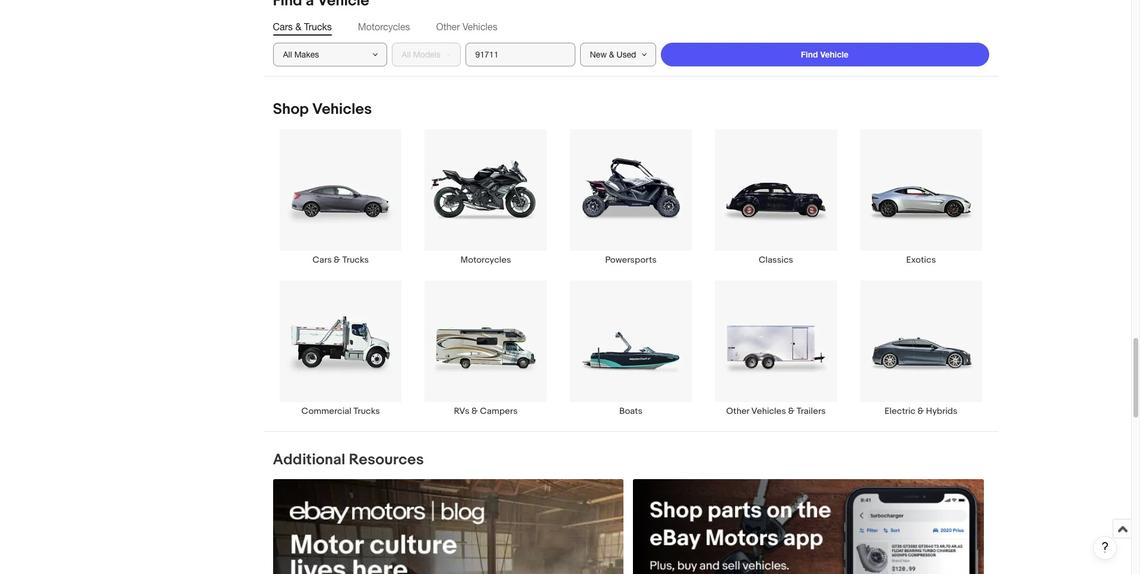 Task type: vqa. For each thing, say whether or not it's contained in the screenshot.
Outlet
no



Task type: locate. For each thing, give the bounding box(es) containing it.
additional resources
[[273, 452, 424, 470]]

additional
[[273, 452, 345, 470]]

other vehicles
[[436, 21, 497, 32]]

vehicles left trailers
[[751, 406, 786, 418]]

1 none text field from the left
[[273, 480, 624, 575]]

0 vertical spatial cars
[[273, 21, 293, 32]]

commercial
[[301, 406, 351, 418]]

vehicles up zip code (required) text field
[[463, 21, 497, 32]]

1 horizontal spatial other
[[726, 406, 749, 418]]

vehicles inside other vehicles & trailers 'link'
[[751, 406, 786, 418]]

trailers
[[797, 406, 826, 418]]

& for the 'cars & trucks' link
[[334, 255, 340, 266]]

motorcycles
[[358, 21, 410, 32], [461, 255, 511, 266]]

cars
[[273, 21, 293, 32], [313, 255, 332, 266]]

1 vertical spatial motorcycles
[[461, 255, 511, 266]]

2 none text field from the left
[[633, 480, 984, 575]]

cars & trucks
[[273, 21, 332, 32], [313, 255, 369, 266]]

2 vertical spatial vehicles
[[751, 406, 786, 418]]

1 horizontal spatial vehicles
[[463, 21, 497, 32]]

none text field the ebay motors app
[[633, 480, 984, 575]]

tab list
[[273, 20, 989, 33]]

& for rvs & campers link
[[472, 406, 478, 418]]

electric & hybrids link
[[849, 280, 994, 418]]

None text field
[[273, 480, 624, 575], [633, 480, 984, 575]]

0 horizontal spatial vehicles
[[312, 100, 372, 119]]

none text field check out the ebay motors blog
[[273, 480, 624, 575]]

other inside other vehicles & trailers 'link'
[[726, 406, 749, 418]]

1 horizontal spatial cars
[[313, 255, 332, 266]]

2 horizontal spatial vehicles
[[751, 406, 786, 418]]

trucks
[[304, 21, 332, 32], [342, 255, 369, 266], [353, 406, 380, 418]]

0 horizontal spatial none text field
[[273, 480, 624, 575]]

0 horizontal spatial cars
[[273, 21, 293, 32]]

vehicles
[[463, 21, 497, 32], [312, 100, 372, 119], [751, 406, 786, 418]]

0 horizontal spatial other
[[436, 21, 460, 32]]

cars & trucks link
[[268, 129, 413, 266]]

shop
[[273, 100, 309, 119]]

2 vertical spatial trucks
[[353, 406, 380, 418]]

1 vertical spatial cars
[[313, 255, 332, 266]]

other
[[436, 21, 460, 32], [726, 406, 749, 418]]

electric
[[885, 406, 916, 418]]

vehicles right shop
[[312, 100, 372, 119]]

exotics link
[[849, 129, 994, 266]]

vehicle
[[820, 49, 849, 60]]

rvs & campers
[[454, 406, 518, 418]]

powersports link
[[558, 129, 704, 266]]

1 horizontal spatial none text field
[[633, 480, 984, 575]]

hybrids
[[926, 406, 958, 418]]

1 vertical spatial other
[[726, 406, 749, 418]]

1 vertical spatial trucks
[[342, 255, 369, 266]]

campers
[[480, 406, 518, 418]]

0 vertical spatial other
[[436, 21, 460, 32]]

find vehicle button
[[661, 43, 989, 66]]

0 vertical spatial vehicles
[[463, 21, 497, 32]]

&
[[295, 21, 301, 32], [334, 255, 340, 266], [472, 406, 478, 418], [788, 406, 795, 418], [918, 406, 924, 418]]

1 vertical spatial vehicles
[[312, 100, 372, 119]]

0 vertical spatial motorcycles
[[358, 21, 410, 32]]

1 horizontal spatial motorcycles
[[461, 255, 511, 266]]

other vehicles & trailers link
[[704, 280, 849, 418]]

other for other vehicles & trailers
[[726, 406, 749, 418]]

list
[[263, 129, 999, 432]]



Task type: describe. For each thing, give the bounding box(es) containing it.
electric & hybrids
[[885, 406, 958, 418]]

help, opens dialogs image
[[1099, 542, 1111, 554]]

boats
[[619, 406, 643, 418]]

exotics
[[906, 255, 936, 266]]

other for other vehicles
[[436, 21, 460, 32]]

find vehicle
[[801, 49, 849, 60]]

commercial trucks link
[[268, 280, 413, 418]]

vehicles for other vehicles
[[463, 21, 497, 32]]

vehicles for other vehicles & trailers
[[751, 406, 786, 418]]

commercial trucks
[[301, 406, 380, 418]]

0 horizontal spatial motorcycles
[[358, 21, 410, 32]]

ZIP Code (Required) text field
[[465, 43, 575, 66]]

boats link
[[558, 280, 704, 418]]

rvs
[[454, 406, 470, 418]]

rvs & campers link
[[413, 280, 558, 418]]

list containing cars & trucks
[[263, 129, 999, 432]]

motorcycles link
[[413, 129, 558, 266]]

ebay motors app image
[[633, 480, 984, 575]]

vehicles for shop vehicles
[[312, 100, 372, 119]]

& inside 'link'
[[788, 406, 795, 418]]

classics link
[[704, 129, 849, 266]]

find
[[801, 49, 818, 60]]

0 vertical spatial trucks
[[304, 21, 332, 32]]

powersports
[[605, 255, 657, 266]]

classics
[[759, 255, 793, 266]]

1 vertical spatial cars & trucks
[[313, 255, 369, 266]]

resources
[[349, 452, 424, 470]]

check out the ebay motors blog image
[[273, 480, 624, 575]]

0 vertical spatial cars & trucks
[[273, 21, 332, 32]]

other vehicles & trailers
[[726, 406, 826, 418]]

shop vehicles
[[273, 100, 372, 119]]

& for electric & hybrids link
[[918, 406, 924, 418]]

tab list containing cars & trucks
[[273, 20, 989, 33]]



